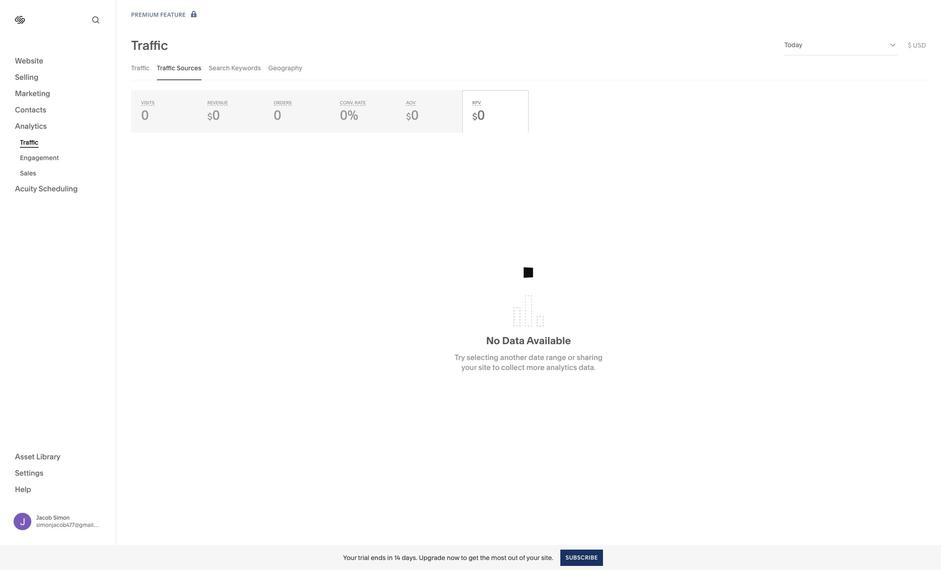 Task type: describe. For each thing, give the bounding box(es) containing it.
premium
[[131, 11, 159, 18]]

data
[[503, 335, 525, 347]]

1 vertical spatial to
[[461, 554, 467, 562]]

0 for revenue
[[212, 108, 220, 123]]

simon
[[53, 515, 70, 522]]

available
[[527, 335, 571, 347]]

traffic up visits
[[131, 64, 150, 72]]

analytics link
[[15, 121, 101, 132]]

orders 0
[[274, 100, 292, 123]]

rate
[[355, 100, 366, 105]]

date
[[529, 353, 545, 362]]

analytics
[[547, 363, 577, 372]]

or
[[568, 353, 575, 362]]

simonjacob477@gmail.com
[[36, 522, 106, 529]]

trial
[[358, 554, 370, 562]]

$ for rpv
[[473, 112, 478, 122]]

your
[[343, 554, 357, 562]]

conv.
[[340, 100, 354, 105]]

geography
[[269, 64, 303, 72]]

traffic link
[[20, 135, 106, 150]]

aov
[[406, 100, 416, 105]]

14
[[394, 554, 401, 562]]

selecting
[[467, 353, 499, 362]]

$ 0 for revenue
[[208, 108, 220, 123]]

jacob
[[36, 515, 52, 522]]

0 inside the orders 0
[[274, 108, 282, 123]]

0%
[[340, 108, 359, 123]]

asset library link
[[15, 452, 101, 463]]

get
[[469, 554, 479, 562]]

try selecting another date range or sharing your site to collect more analytics data.
[[455, 353, 603, 372]]

engagement
[[20, 154, 59, 162]]

acuity scheduling
[[15, 184, 78, 193]]

settings link
[[15, 468, 101, 479]]

asset
[[15, 453, 35, 462]]

to inside try selecting another date range or sharing your site to collect more analytics data.
[[493, 363, 500, 372]]

subscribe button
[[561, 550, 603, 566]]

traffic inside button
[[157, 64, 175, 72]]

asset library
[[15, 453, 60, 462]]

days.
[[402, 554, 418, 562]]

ends
[[371, 554, 386, 562]]

now
[[447, 554, 460, 562]]

marketing link
[[15, 89, 101, 99]]

marketing
[[15, 89, 50, 98]]

another
[[501, 353, 527, 362]]

settings
[[15, 469, 44, 478]]

collect
[[502, 363, 525, 372]]

traffic up 'traffic' "button"
[[131, 37, 168, 53]]

help link
[[15, 485, 31, 495]]

tab list containing traffic
[[131, 55, 927, 80]]

engagement link
[[20, 150, 106, 166]]

your trial ends in 14 days. upgrade now to get the most out of your site.
[[343, 554, 554, 562]]

$ for revenue
[[208, 112, 212, 122]]

your inside try selecting another date range or sharing your site to collect more analytics data.
[[462, 363, 477, 372]]

today button
[[785, 35, 899, 55]]



Task type: locate. For each thing, give the bounding box(es) containing it.
of
[[520, 554, 526, 562]]

sharing
[[577, 353, 603, 362]]

your right of
[[527, 554, 540, 562]]

$ usd
[[909, 41, 927, 49]]

rpv
[[473, 100, 481, 105]]

scheduling
[[39, 184, 78, 193]]

website link
[[15, 56, 101, 67]]

your
[[462, 363, 477, 372], [527, 554, 540, 562]]

traffic sources
[[157, 64, 202, 72]]

2 horizontal spatial $ 0
[[473, 108, 485, 123]]

premium feature button
[[131, 10, 199, 20]]

conv. rate 0%
[[340, 100, 366, 123]]

$ 0 down rpv
[[473, 108, 485, 123]]

analytics
[[15, 122, 47, 131]]

0 for rpv
[[478, 108, 485, 123]]

1 horizontal spatial your
[[527, 554, 540, 562]]

contacts
[[15, 105, 46, 114]]

0
[[141, 108, 149, 123], [212, 108, 220, 123], [274, 108, 282, 123], [411, 108, 419, 123], [478, 108, 485, 123]]

feature
[[160, 11, 186, 18]]

website
[[15, 56, 43, 65]]

acuity
[[15, 184, 37, 193]]

0 horizontal spatial your
[[462, 363, 477, 372]]

try
[[455, 353, 465, 362]]

help
[[15, 485, 31, 494]]

0 vertical spatial to
[[493, 363, 500, 372]]

0 for aov
[[411, 108, 419, 123]]

more
[[527, 363, 545, 372]]

traffic button
[[131, 55, 150, 80]]

premium feature
[[131, 11, 186, 18]]

$ for aov
[[406, 112, 411, 122]]

0 down aov
[[411, 108, 419, 123]]

the
[[480, 554, 490, 562]]

0 horizontal spatial to
[[461, 554, 467, 562]]

1 0 from the left
[[141, 108, 149, 123]]

visits
[[141, 100, 155, 105]]

search keywords
[[209, 64, 261, 72]]

0 down visits
[[141, 108, 149, 123]]

1 $ 0 from the left
[[208, 108, 220, 123]]

out
[[508, 554, 518, 562]]

library
[[36, 453, 60, 462]]

2 0 from the left
[[212, 108, 220, 123]]

$ 0 down aov
[[406, 108, 419, 123]]

$
[[909, 41, 912, 49], [208, 112, 212, 122], [406, 112, 411, 122], [473, 112, 478, 122]]

1 horizontal spatial $ 0
[[406, 108, 419, 123]]

2 $ 0 from the left
[[406, 108, 419, 123]]

today
[[785, 41, 803, 49]]

most
[[492, 554, 507, 562]]

0 inside visits 0
[[141, 108, 149, 123]]

$ left usd in the top right of the page
[[909, 41, 912, 49]]

selling link
[[15, 72, 101, 83]]

search keywords button
[[209, 55, 261, 80]]

5 0 from the left
[[478, 108, 485, 123]]

traffic left sources
[[157, 64, 175, 72]]

0 vertical spatial your
[[462, 363, 477, 372]]

3 0 from the left
[[274, 108, 282, 123]]

$ 0 for aov
[[406, 108, 419, 123]]

sales link
[[20, 166, 106, 181]]

data.
[[579, 363, 596, 372]]

3 $ 0 from the left
[[473, 108, 485, 123]]

tab list
[[131, 55, 927, 80]]

1 vertical spatial your
[[527, 554, 540, 562]]

0 down 'orders'
[[274, 108, 282, 123]]

to right site
[[493, 363, 500, 372]]

visits 0
[[141, 100, 155, 123]]

orders
[[274, 100, 292, 105]]

sources
[[177, 64, 202, 72]]

$ 0 down revenue
[[208, 108, 220, 123]]

usd
[[914, 41, 927, 49]]

to left get on the bottom of the page
[[461, 554, 467, 562]]

0 down revenue
[[212, 108, 220, 123]]

selling
[[15, 73, 38, 82]]

0 down rpv
[[478, 108, 485, 123]]

traffic down analytics
[[20, 139, 38, 147]]

sales
[[20, 169, 36, 178]]

traffic sources button
[[157, 55, 202, 80]]

keywords
[[231, 64, 261, 72]]

upgrade
[[419, 554, 446, 562]]

acuity scheduling link
[[15, 184, 101, 195]]

site
[[479, 363, 491, 372]]

$ down revenue
[[208, 112, 212, 122]]

range
[[546, 353, 567, 362]]

contacts link
[[15, 105, 101, 116]]

4 0 from the left
[[411, 108, 419, 123]]

revenue
[[208, 100, 228, 105]]

$ down rpv
[[473, 112, 478, 122]]

0 horizontal spatial $ 0
[[208, 108, 220, 123]]

to
[[493, 363, 500, 372], [461, 554, 467, 562]]

geography button
[[269, 55, 303, 80]]

traffic
[[131, 37, 168, 53], [131, 64, 150, 72], [157, 64, 175, 72], [20, 139, 38, 147]]

in
[[388, 554, 393, 562]]

no data available
[[487, 335, 571, 347]]

search
[[209, 64, 230, 72]]

$ 0
[[208, 108, 220, 123], [406, 108, 419, 123], [473, 108, 485, 123]]

your down 'try'
[[462, 363, 477, 372]]

jacob simon simonjacob477@gmail.com
[[36, 515, 106, 529]]

$ 0 for rpv
[[473, 108, 485, 123]]

subscribe
[[566, 555, 598, 562]]

no
[[487, 335, 500, 347]]

1 horizontal spatial to
[[493, 363, 500, 372]]

site.
[[542, 554, 554, 562]]

$ down aov
[[406, 112, 411, 122]]



Task type: vqa. For each thing, say whether or not it's contained in the screenshot.
WEEK TO DATE
no



